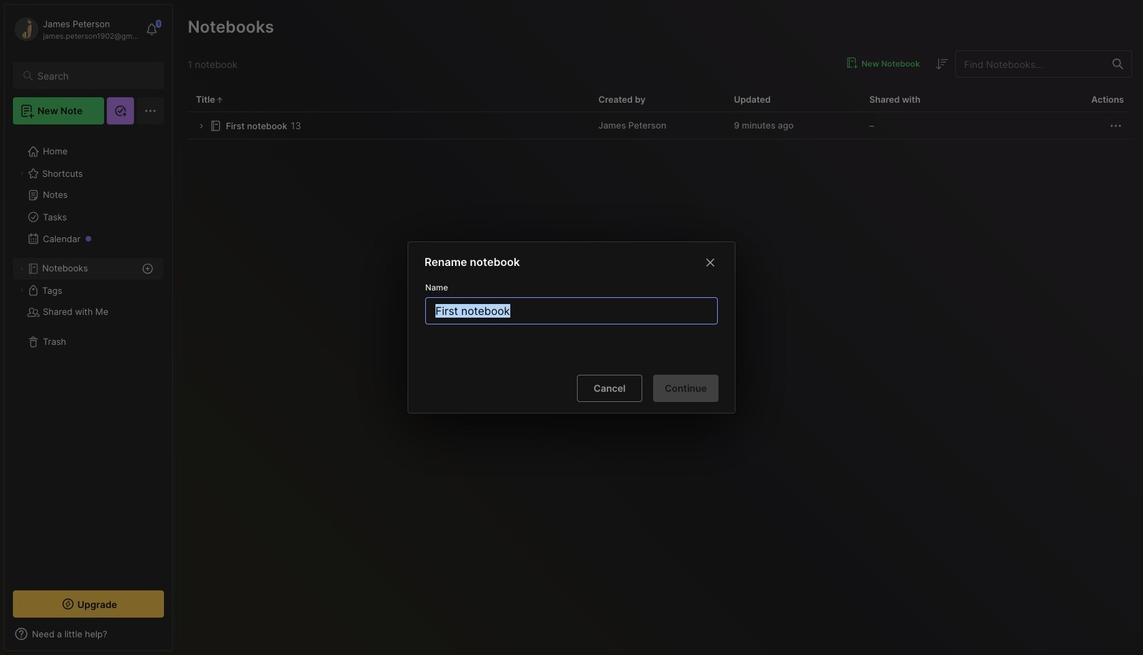 Task type: vqa. For each thing, say whether or not it's contained in the screenshot.
search box inside the main element
yes



Task type: describe. For each thing, give the bounding box(es) containing it.
tree inside main element
[[5, 133, 172, 579]]

Find Notebooks… text field
[[957, 53, 1105, 75]]

Search text field
[[37, 69, 152, 82]]

close image
[[703, 254, 719, 271]]

expand notebooks image
[[18, 265, 26, 273]]



Task type: locate. For each thing, give the bounding box(es) containing it.
expand tags image
[[18, 287, 26, 295]]

tree
[[5, 133, 172, 579]]

None search field
[[37, 67, 152, 84]]

row
[[188, 112, 1133, 140]]

main element
[[0, 0, 177, 656]]

none search field inside main element
[[37, 67, 152, 84]]

Notebook name text field
[[434, 298, 712, 324]]



